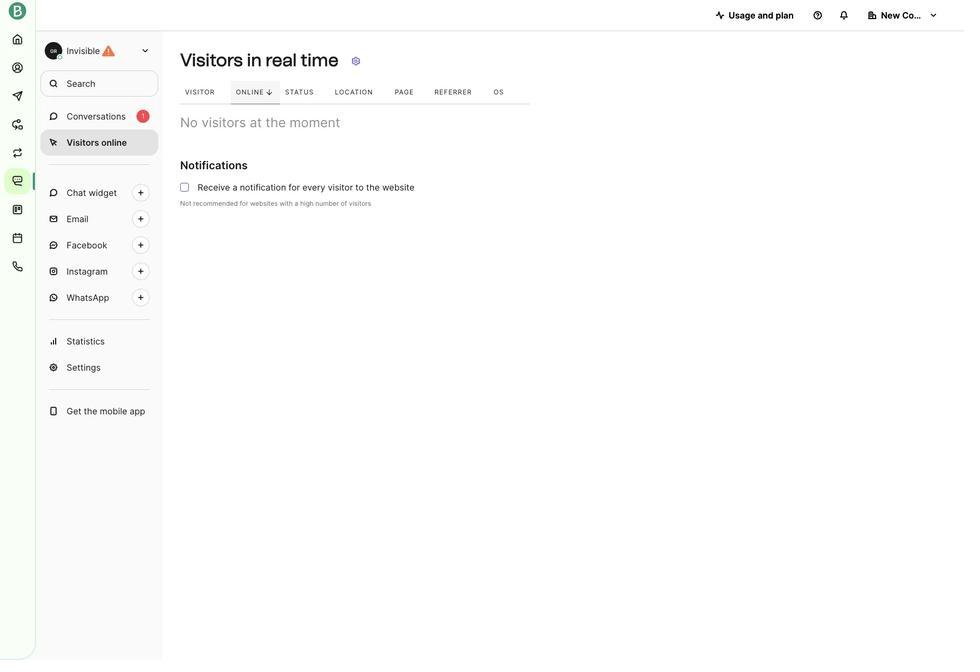 Task type: vqa. For each thing, say whether or not it's contained in the screenshot.
My Company button
no



Task type: locate. For each thing, give the bounding box(es) containing it.
os button
[[489, 81, 519, 104]]

new company
[[881, 10, 943, 21]]

a right with
[[295, 199, 299, 208]]

0 horizontal spatial the
[[84, 406, 97, 417]]

settings
[[67, 362, 101, 373]]

time
[[301, 50, 339, 71]]

1 horizontal spatial for
[[289, 182, 300, 193]]

0 horizontal spatial visitors
[[202, 115, 246, 131]]

the right at
[[266, 115, 286, 131]]

0 horizontal spatial visitors
[[67, 137, 99, 148]]

online
[[101, 137, 127, 148]]

new company button
[[860, 4, 947, 26]]

0 vertical spatial visitors
[[202, 115, 246, 131]]

visitors up visitor "button"
[[180, 50, 243, 71]]

usage and plan
[[729, 10, 794, 21]]

visitors down conversations
[[67, 137, 99, 148]]

0 horizontal spatial for
[[240, 199, 248, 208]]

1 vertical spatial the
[[366, 182, 380, 193]]

visitors down "to"
[[349, 199, 371, 208]]

1 horizontal spatial a
[[295, 199, 299, 208]]

recommended
[[193, 199, 238, 208]]

referrer button
[[430, 81, 489, 104]]

app
[[130, 406, 145, 417]]

location button
[[330, 81, 390, 104]]

no visitors at the moment
[[180, 115, 340, 131]]

page button
[[390, 81, 430, 104]]

online button
[[231, 81, 280, 104]]

the
[[266, 115, 286, 131], [366, 182, 380, 193], [84, 406, 97, 417]]

for up with
[[289, 182, 300, 193]]

visitors online link
[[40, 129, 158, 156]]

1 vertical spatial visitors
[[67, 137, 99, 148]]

company
[[903, 10, 943, 21]]

a right "receive"
[[233, 182, 238, 193]]

2 horizontal spatial the
[[366, 182, 380, 193]]

instagram
[[67, 266, 108, 277]]

mobile
[[100, 406, 127, 417]]

chat widget link
[[40, 180, 158, 206]]

the right "to"
[[366, 182, 380, 193]]

websites
[[250, 199, 278, 208]]

2 vertical spatial the
[[84, 406, 97, 417]]

1 horizontal spatial visitors
[[180, 50, 243, 71]]

no
[[180, 115, 198, 131]]

1
[[142, 112, 145, 120]]

for
[[289, 182, 300, 193], [240, 199, 248, 208]]

search
[[67, 78, 95, 89]]

the right the get
[[84, 406, 97, 417]]

get the mobile app link
[[40, 398, 158, 424]]

0 vertical spatial a
[[233, 182, 238, 193]]

for left websites
[[240, 199, 248, 208]]

conversations
[[67, 111, 126, 122]]

0 vertical spatial visitors
[[180, 50, 243, 71]]

notification
[[240, 182, 286, 193]]

receive
[[198, 182, 230, 193]]

visitors
[[202, 115, 246, 131], [349, 199, 371, 208]]

search link
[[40, 70, 158, 97]]

whatsapp link
[[40, 285, 158, 311]]

visitors left at
[[202, 115, 246, 131]]

a
[[233, 182, 238, 193], [295, 199, 299, 208]]

facebook
[[67, 240, 107, 251]]

receive a notification for every visitor to the website
[[198, 182, 415, 193]]

usage and plan button
[[707, 4, 803, 26]]

status
[[285, 88, 314, 96]]

real
[[266, 50, 297, 71]]

moment
[[290, 115, 340, 131]]

1 vertical spatial visitors
[[349, 199, 371, 208]]

usage
[[729, 10, 756, 21]]

visitors
[[180, 50, 243, 71], [67, 137, 99, 148]]

online
[[236, 88, 264, 96]]

1 horizontal spatial visitors
[[349, 199, 371, 208]]

whatsapp
[[67, 292, 109, 303]]

statistics link
[[40, 328, 158, 354]]

0 horizontal spatial a
[[233, 182, 238, 193]]

os
[[494, 88, 504, 96]]

visitors for visitors in real time
[[180, 50, 243, 71]]

of
[[341, 199, 347, 208]]

0 vertical spatial the
[[266, 115, 286, 131]]



Task type: describe. For each thing, give the bounding box(es) containing it.
settings link
[[40, 354, 158, 381]]

notifications
[[180, 159, 248, 172]]

gr
[[50, 48, 57, 54]]

0 vertical spatial for
[[289, 182, 300, 193]]

chat widget
[[67, 187, 117, 198]]

not
[[180, 199, 191, 208]]

visitors for visitors online
[[67, 137, 99, 148]]

instagram link
[[40, 258, 158, 285]]

1 vertical spatial a
[[295, 199, 299, 208]]

visitor button
[[180, 81, 231, 104]]

at
[[250, 115, 262, 131]]

visitor
[[328, 182, 353, 193]]

website
[[382, 182, 415, 193]]

not recommended for websites with a high number of visitors
[[180, 199, 371, 208]]

to
[[356, 182, 364, 193]]

visitor
[[185, 88, 215, 96]]

location
[[335, 88, 373, 96]]

in
[[247, 50, 262, 71]]

chat
[[67, 187, 86, 198]]

invisible
[[67, 45, 100, 56]]

email
[[67, 214, 89, 224]]

and
[[758, 10, 774, 21]]

high
[[300, 199, 314, 208]]

statistics
[[67, 336, 105, 347]]

widget
[[89, 187, 117, 198]]

1 vertical spatial for
[[240, 199, 248, 208]]

referrer
[[435, 88, 472, 96]]

1 horizontal spatial the
[[266, 115, 286, 131]]

status button
[[280, 81, 330, 104]]

visitors online
[[67, 137, 127, 148]]

visitors in real time
[[180, 50, 339, 71]]

get
[[67, 406, 81, 417]]

every
[[303, 182, 326, 193]]

plan
[[776, 10, 794, 21]]

the inside get the mobile app "link"
[[84, 406, 97, 417]]

get the mobile app
[[67, 406, 145, 417]]

number
[[315, 199, 339, 208]]

page
[[395, 88, 414, 96]]

with
[[280, 199, 293, 208]]

email link
[[40, 206, 158, 232]]

facebook link
[[40, 232, 158, 258]]

new
[[881, 10, 900, 21]]



